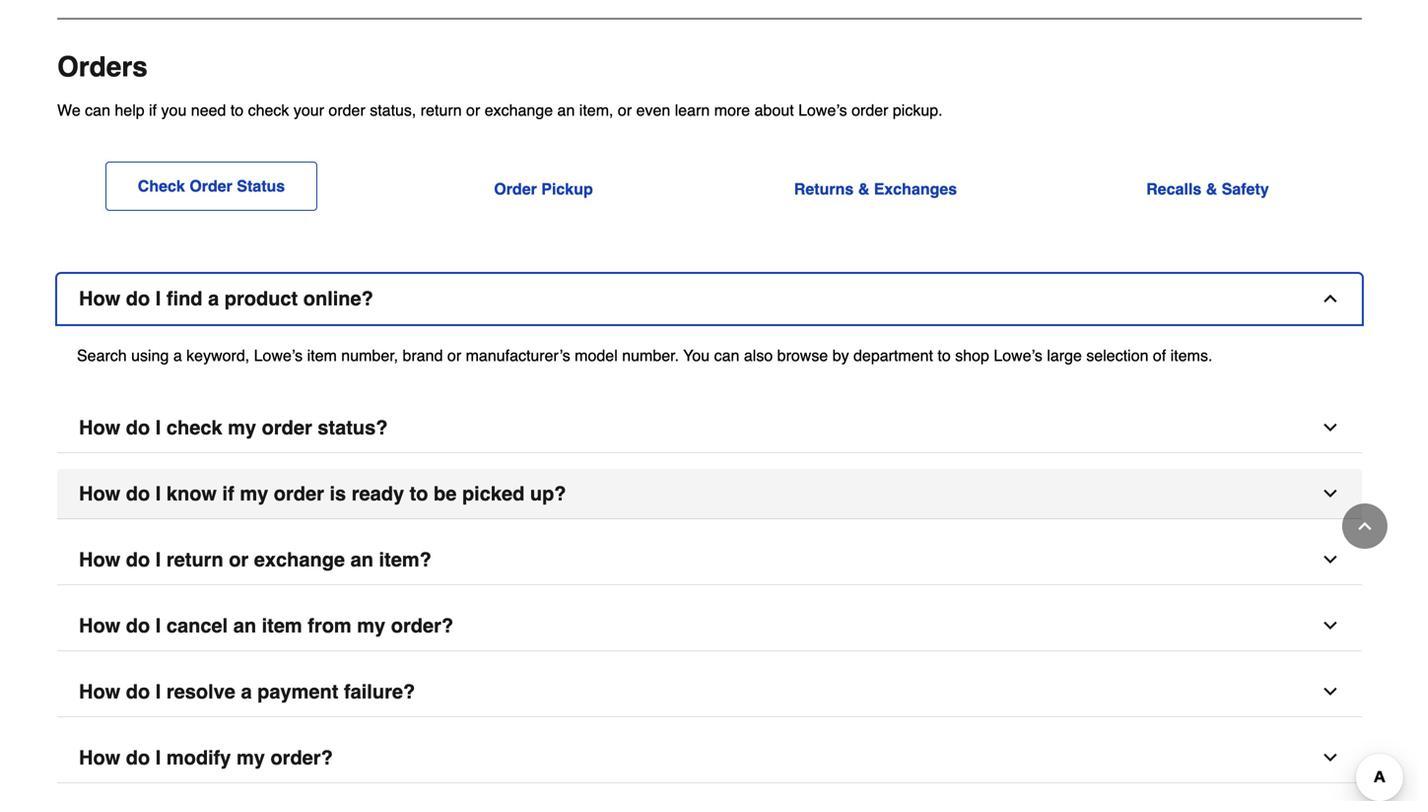 Task type: vqa. For each thing, say whether or not it's contained in the screenshot.
DOUBLE
no



Task type: locate. For each thing, give the bounding box(es) containing it.
0 horizontal spatial &
[[858, 180, 869, 198]]

an right cancel
[[233, 614, 256, 637]]

order
[[329, 101, 365, 119], [852, 101, 888, 119], [262, 416, 312, 439], [274, 482, 324, 505]]

7 i from the top
[[155, 747, 161, 769]]

returns
[[794, 180, 854, 198]]

how for how do i know if my order is ready to be picked up?
[[79, 482, 120, 505]]

search using a keyword, lowe's item number, brand or manufacturer's model number. you can also browse by department to shop lowe's large selection of items.
[[77, 346, 1213, 365]]

to left be
[[410, 482, 428, 505]]

3 how from the top
[[79, 482, 120, 505]]

0 horizontal spatial return
[[166, 548, 223, 571]]

6 do from the top
[[126, 680, 150, 703]]

number.
[[622, 346, 679, 365]]

1 vertical spatial return
[[166, 548, 223, 571]]

1 vertical spatial to
[[938, 346, 951, 365]]

0 horizontal spatial a
[[173, 346, 182, 365]]

chevron down image inside how do i resolve a payment failure? button
[[1321, 682, 1340, 702]]

2 & from the left
[[1206, 180, 1217, 198]]

my inside 'button'
[[240, 482, 268, 505]]

check inside button
[[166, 416, 222, 439]]

need
[[191, 101, 226, 119]]

2 horizontal spatial lowe's
[[994, 346, 1043, 365]]

chevron down image inside how do i return or exchange an item? button
[[1321, 550, 1340, 570]]

do for resolve
[[126, 680, 150, 703]]

order?
[[391, 614, 453, 637], [270, 747, 333, 769]]

1 horizontal spatial can
[[714, 346, 740, 365]]

do
[[126, 287, 150, 310], [126, 416, 150, 439], [126, 482, 150, 505], [126, 548, 150, 571], [126, 614, 150, 637], [126, 680, 150, 703], [126, 747, 150, 769]]

& for returns
[[858, 180, 869, 198]]

to inside 'button'
[[410, 482, 428, 505]]

1 horizontal spatial exchange
[[485, 101, 553, 119]]

an
[[557, 101, 575, 119], [350, 548, 373, 571], [233, 614, 256, 637]]

how inside button
[[79, 747, 120, 769]]

shop
[[955, 346, 989, 365]]

be
[[434, 482, 457, 505]]

how do i resolve a payment failure? button
[[57, 667, 1362, 717]]

lowe's right shop
[[994, 346, 1043, 365]]

3 do from the top
[[126, 482, 150, 505]]

return inside button
[[166, 548, 223, 571]]

order right check
[[189, 177, 232, 195]]

1 vertical spatial item
[[262, 614, 302, 637]]

1 vertical spatial an
[[350, 548, 373, 571]]

2 vertical spatial a
[[241, 680, 252, 703]]

exchange left the item,
[[485, 101, 553, 119]]

1 horizontal spatial a
[[208, 287, 219, 310]]

chevron down image for order
[[1321, 484, 1340, 504]]

2 horizontal spatial an
[[557, 101, 575, 119]]

1 horizontal spatial if
[[222, 482, 234, 505]]

2 vertical spatial an
[[233, 614, 256, 637]]

exchange down the "how do i know if my order is ready to be picked up?"
[[254, 548, 345, 571]]

returns & exchanges
[[794, 180, 957, 198]]

4 do from the top
[[126, 548, 150, 571]]

how do i check my order status?
[[79, 416, 388, 439]]

how do i return or exchange an item? button
[[57, 535, 1362, 585]]

2 chevron down image from the top
[[1321, 484, 1340, 504]]

do for check
[[126, 416, 150, 439]]

learn
[[675, 101, 710, 119]]

to left shop
[[938, 346, 951, 365]]

order left is
[[274, 482, 324, 505]]

chevron down image inside the how do i modify my order? button
[[1321, 748, 1340, 768]]

1 & from the left
[[858, 180, 869, 198]]

pickup
[[541, 180, 593, 198]]

5 how from the top
[[79, 614, 120, 637]]

how
[[79, 287, 120, 310], [79, 416, 120, 439], [79, 482, 120, 505], [79, 548, 120, 571], [79, 614, 120, 637], [79, 680, 120, 703], [79, 747, 120, 769]]

chevron down image inside how do i know if my order is ready to be picked up? 'button'
[[1321, 484, 1340, 504]]

1 vertical spatial can
[[714, 346, 740, 365]]

1 vertical spatial check
[[166, 416, 222, 439]]

1 horizontal spatial return
[[421, 101, 462, 119]]

do for know
[[126, 482, 150, 505]]

1 do from the top
[[126, 287, 150, 310]]

do inside button
[[126, 747, 150, 769]]

how do i know if my order is ready to be picked up?
[[79, 482, 566, 505]]

1 horizontal spatial item
[[307, 346, 337, 365]]

order? down item?
[[391, 614, 453, 637]]

we
[[57, 101, 81, 119]]

0 horizontal spatial to
[[230, 101, 244, 119]]

0 horizontal spatial can
[[85, 101, 110, 119]]

item?
[[379, 548, 431, 571]]

order right your
[[329, 101, 365, 119]]

& left "safety"
[[1206, 180, 1217, 198]]

2 horizontal spatial a
[[241, 680, 252, 703]]

an left the item,
[[557, 101, 575, 119]]

1 horizontal spatial &
[[1206, 180, 1217, 198]]

ready
[[352, 482, 404, 505]]

order inside 'button'
[[274, 482, 324, 505]]

6 how from the top
[[79, 680, 120, 703]]

return up cancel
[[166, 548, 223, 571]]

how do i know if my order is ready to be picked up? button
[[57, 469, 1362, 519]]

1 vertical spatial order?
[[270, 747, 333, 769]]

1 vertical spatial exchange
[[254, 548, 345, 571]]

my down keyword,
[[228, 416, 256, 439]]

i for check
[[155, 416, 161, 439]]

0 horizontal spatial check
[[166, 416, 222, 439]]

do inside 'button'
[[126, 482, 150, 505]]

1 horizontal spatial check
[[248, 101, 289, 119]]

payment
[[257, 680, 338, 703]]

item
[[307, 346, 337, 365], [262, 614, 302, 637]]

item left the number,
[[307, 346, 337, 365]]

status?
[[318, 416, 388, 439]]

chevron up image
[[1355, 516, 1375, 536]]

large
[[1047, 346, 1082, 365]]

7 do from the top
[[126, 747, 150, 769]]

my inside button
[[357, 614, 386, 637]]

chevron down image inside how do i check my order status? button
[[1321, 418, 1340, 438]]

0 horizontal spatial if
[[149, 101, 157, 119]]

how inside 'button'
[[79, 482, 120, 505]]

0 horizontal spatial exchange
[[254, 548, 345, 571]]

pickup.
[[893, 101, 943, 119]]

your
[[294, 101, 324, 119]]

about
[[755, 101, 794, 119]]

can right we on the top
[[85, 101, 110, 119]]

how do i check my order status? button
[[57, 403, 1362, 453]]

1 horizontal spatial lowe's
[[798, 101, 847, 119]]

1 vertical spatial if
[[222, 482, 234, 505]]

0 horizontal spatial order
[[189, 177, 232, 195]]

4 i from the top
[[155, 548, 161, 571]]

exchange
[[485, 101, 553, 119], [254, 548, 345, 571]]

a
[[208, 287, 219, 310], [173, 346, 182, 365], [241, 680, 252, 703]]

status,
[[370, 101, 416, 119]]

5 do from the top
[[126, 614, 150, 637]]

& right returns at top right
[[858, 180, 869, 198]]

product
[[224, 287, 298, 310]]

a right find
[[208, 287, 219, 310]]

& for recalls
[[1206, 180, 1217, 198]]

item inside button
[[262, 614, 302, 637]]

order left pickup
[[494, 180, 537, 198]]

2 i from the top
[[155, 416, 161, 439]]

2 do from the top
[[126, 416, 150, 439]]

5 chevron down image from the top
[[1321, 748, 1340, 768]]

check
[[248, 101, 289, 119], [166, 416, 222, 439]]

i
[[155, 287, 161, 310], [155, 416, 161, 439], [155, 482, 161, 505], [155, 548, 161, 571], [155, 614, 161, 637], [155, 680, 161, 703], [155, 747, 161, 769]]

0 vertical spatial item
[[307, 346, 337, 365]]

if right "know"
[[222, 482, 234, 505]]

i inside 'button'
[[155, 482, 161, 505]]

items.
[[1170, 346, 1213, 365]]

1 i from the top
[[155, 287, 161, 310]]

3 i from the top
[[155, 482, 161, 505]]

cancel
[[166, 614, 228, 637]]

order left 'status?' on the left bottom
[[262, 416, 312, 439]]

0 vertical spatial order?
[[391, 614, 453, 637]]

check up "know"
[[166, 416, 222, 439]]

order pickup link
[[494, 180, 593, 198]]

0 vertical spatial exchange
[[485, 101, 553, 119]]

my right from
[[357, 614, 386, 637]]

0 horizontal spatial item
[[262, 614, 302, 637]]

6 i from the top
[[155, 680, 161, 703]]

lowe's right 'about'
[[798, 101, 847, 119]]

my
[[228, 416, 256, 439], [240, 482, 268, 505], [357, 614, 386, 637], [237, 747, 265, 769]]

how for how do i cancel an item from my order?
[[79, 614, 120, 637]]

can
[[85, 101, 110, 119], [714, 346, 740, 365]]

also
[[744, 346, 773, 365]]

i inside button
[[155, 614, 161, 637]]

a right using
[[173, 346, 182, 365]]

recalls
[[1146, 180, 1202, 198]]

0 horizontal spatial an
[[233, 614, 256, 637]]

an left item?
[[350, 548, 373, 571]]

my right modify
[[237, 747, 265, 769]]

if left you
[[149, 101, 157, 119]]

lowe's down 'product'
[[254, 346, 303, 365]]

4 chevron down image from the top
[[1321, 682, 1340, 702]]

can right you
[[714, 346, 740, 365]]

or up how do i cancel an item from my order?
[[229, 548, 249, 571]]

return right "status,"
[[421, 101, 462, 119]]

1 chevron down image from the top
[[1321, 418, 1340, 438]]

if
[[149, 101, 157, 119], [222, 482, 234, 505]]

or
[[466, 101, 480, 119], [618, 101, 632, 119], [447, 346, 461, 365], [229, 548, 249, 571]]

how do i modify my order? button
[[57, 733, 1362, 783]]

lowe's
[[798, 101, 847, 119], [254, 346, 303, 365], [994, 346, 1043, 365]]

a inside how do i resolve a payment failure? button
[[241, 680, 252, 703]]

7 how from the top
[[79, 747, 120, 769]]

order? down payment
[[270, 747, 333, 769]]

chevron down image for failure?
[[1321, 682, 1340, 702]]

order
[[189, 177, 232, 195], [494, 180, 537, 198]]

return
[[421, 101, 462, 119], [166, 548, 223, 571]]

1 horizontal spatial to
[[410, 482, 428, 505]]

a inside 'how do i find a product online?' button
[[208, 287, 219, 310]]

how do i modify my order?
[[79, 747, 333, 769]]

4 how from the top
[[79, 548, 120, 571]]

to
[[230, 101, 244, 119], [938, 346, 951, 365], [410, 482, 428, 505]]

0 horizontal spatial order?
[[270, 747, 333, 769]]

a right resolve at left bottom
[[241, 680, 252, 703]]

order? inside button
[[270, 747, 333, 769]]

0 vertical spatial a
[[208, 287, 219, 310]]

&
[[858, 180, 869, 198], [1206, 180, 1217, 198]]

1 horizontal spatial order?
[[391, 614, 453, 637]]

to right the need on the top left of page
[[230, 101, 244, 119]]

0 vertical spatial return
[[421, 101, 462, 119]]

2 vertical spatial to
[[410, 482, 428, 505]]

2 how from the top
[[79, 416, 120, 439]]

how for how do i find a product online?
[[79, 287, 120, 310]]

my right "know"
[[240, 482, 268, 505]]

chevron down image
[[1321, 418, 1340, 438], [1321, 484, 1340, 504], [1321, 550, 1340, 570], [1321, 682, 1340, 702], [1321, 748, 1340, 768]]

item left from
[[262, 614, 302, 637]]

do inside button
[[126, 614, 150, 637]]

1 how from the top
[[79, 287, 120, 310]]

check order status
[[138, 177, 285, 195]]

how inside button
[[79, 614, 120, 637]]

check left your
[[248, 101, 289, 119]]

5 i from the top
[[155, 614, 161, 637]]

3 chevron down image from the top
[[1321, 550, 1340, 570]]

order inside button
[[262, 416, 312, 439]]

i inside button
[[155, 747, 161, 769]]

1 horizontal spatial an
[[350, 548, 373, 571]]



Task type: describe. For each thing, give the bounding box(es) containing it.
order left pickup.
[[852, 101, 888, 119]]

do for cancel
[[126, 614, 150, 637]]

safety
[[1222, 180, 1269, 198]]

browse
[[777, 346, 828, 365]]

or right "status,"
[[466, 101, 480, 119]]

item for lowe's
[[307, 346, 337, 365]]

help
[[115, 101, 145, 119]]

up?
[[530, 482, 566, 505]]

how for how do i check my order status?
[[79, 416, 120, 439]]

chevron down image
[[1321, 616, 1340, 636]]

order pickup
[[494, 180, 593, 198]]

how do i resolve a payment failure?
[[79, 680, 415, 703]]

an inside button
[[233, 614, 256, 637]]

i for cancel
[[155, 614, 161, 637]]

how do i cancel an item from my order? button
[[57, 601, 1362, 651]]

selection
[[1086, 346, 1149, 365]]

from
[[308, 614, 352, 637]]

know
[[166, 482, 217, 505]]

do for modify
[[126, 747, 150, 769]]

model
[[575, 346, 618, 365]]

returns & exchanges link
[[794, 180, 957, 198]]

picked
[[462, 482, 525, 505]]

check order status link
[[105, 162, 318, 211]]

you
[[161, 101, 187, 119]]

i for know
[[155, 482, 161, 505]]

i for find
[[155, 287, 161, 310]]

0 vertical spatial if
[[149, 101, 157, 119]]

keyword,
[[186, 346, 250, 365]]

an inside button
[[350, 548, 373, 571]]

a for find
[[208, 287, 219, 310]]

orders
[[57, 51, 148, 83]]

manufacturer's
[[466, 346, 570, 365]]

how for how do i resolve a payment failure?
[[79, 680, 120, 703]]

how do i find a product online? button
[[57, 274, 1362, 324]]

item,
[[579, 101, 613, 119]]

2 horizontal spatial to
[[938, 346, 951, 365]]

or right brand
[[447, 346, 461, 365]]

0 vertical spatial can
[[85, 101, 110, 119]]

is
[[330, 482, 346, 505]]

scroll to top element
[[1342, 504, 1388, 549]]

brand
[[403, 346, 443, 365]]

how do i find a product online?
[[79, 287, 373, 310]]

or inside button
[[229, 548, 249, 571]]

my inside button
[[237, 747, 265, 769]]

how for how do i modify my order?
[[79, 747, 120, 769]]

we can help if you need to check your order status, return or exchange an item, or even learn more about lowe's order pickup.
[[57, 101, 943, 119]]

exchange inside button
[[254, 548, 345, 571]]

failure?
[[344, 680, 415, 703]]

i for modify
[[155, 747, 161, 769]]

status
[[237, 177, 285, 195]]

of
[[1153, 346, 1166, 365]]

exchanges
[[874, 180, 957, 198]]

i for return
[[155, 548, 161, 571]]

resolve
[[166, 680, 235, 703]]

using
[[131, 346, 169, 365]]

online?
[[303, 287, 373, 310]]

by
[[832, 346, 849, 365]]

how for how do i return or exchange an item?
[[79, 548, 120, 571]]

find
[[166, 287, 203, 310]]

recalls & safety
[[1146, 180, 1269, 198]]

i for resolve
[[155, 680, 161, 703]]

0 vertical spatial to
[[230, 101, 244, 119]]

chevron down image for status?
[[1321, 418, 1340, 438]]

more
[[714, 101, 750, 119]]

0 vertical spatial check
[[248, 101, 289, 119]]

order? inside button
[[391, 614, 453, 637]]

if inside 'button'
[[222, 482, 234, 505]]

how do i cancel an item from my order?
[[79, 614, 453, 637]]

0 vertical spatial an
[[557, 101, 575, 119]]

or right the item,
[[618, 101, 632, 119]]

how do i return or exchange an item?
[[79, 548, 431, 571]]

chevron down image for an
[[1321, 550, 1340, 570]]

even
[[636, 101, 670, 119]]

number,
[[341, 346, 398, 365]]

search
[[77, 346, 127, 365]]

1 horizontal spatial order
[[494, 180, 537, 198]]

a for resolve
[[241, 680, 252, 703]]

do for find
[[126, 287, 150, 310]]

1 vertical spatial a
[[173, 346, 182, 365]]

check
[[138, 177, 185, 195]]

department
[[853, 346, 933, 365]]

chevron up image
[[1321, 289, 1340, 308]]

modify
[[166, 747, 231, 769]]

my inside button
[[228, 416, 256, 439]]

do for return
[[126, 548, 150, 571]]

item for an
[[262, 614, 302, 637]]

0 horizontal spatial lowe's
[[254, 346, 303, 365]]

you
[[683, 346, 710, 365]]

recalls & safety link
[[1146, 180, 1269, 198]]



